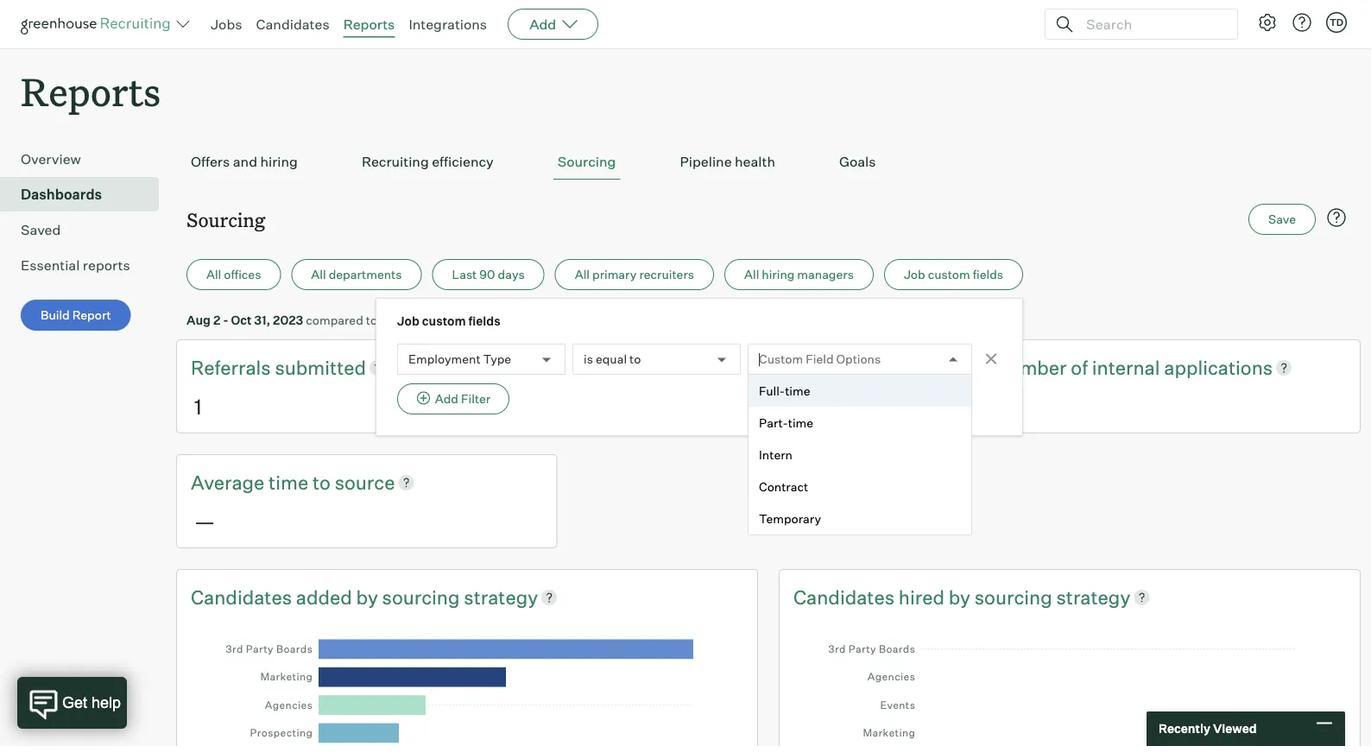 Task type: locate. For each thing, give the bounding box(es) containing it.
intern
[[759, 447, 793, 462]]

candidates added by sourcing
[[191, 585, 464, 609]]

all departments
[[311, 267, 402, 282]]

2 strategy from the left
[[1057, 585, 1131, 609]]

0 vertical spatial reports
[[343, 16, 395, 33]]

fields
[[973, 267, 1004, 282], [469, 314, 501, 329]]

1 horizontal spatial 2023
[[465, 312, 495, 328]]

0 vertical spatial job
[[904, 267, 926, 282]]

time for full-
[[785, 383, 811, 398]]

1 vertical spatial to
[[630, 352, 641, 367]]

pipeline health button
[[676, 144, 780, 180]]

source link
[[335, 469, 395, 496]]

added
[[687, 356, 743, 379], [296, 585, 352, 609]]

0 vertical spatial add
[[530, 16, 556, 33]]

to link
[[313, 469, 335, 496]]

internal link
[[1093, 354, 1165, 381]]

add filter button
[[397, 384, 510, 415]]

2 by from the left
[[949, 585, 971, 609]]

0 horizontal spatial job custom fields
[[397, 314, 501, 329]]

2 by link from the left
[[949, 584, 975, 610]]

3 all from the left
[[575, 267, 590, 282]]

all left the departments
[[311, 267, 326, 282]]

2023 right 31,
[[273, 312, 303, 328]]

all
[[206, 267, 221, 282], [311, 267, 326, 282], [575, 267, 590, 282], [745, 267, 760, 282]]

1 vertical spatial hiring
[[762, 267, 795, 282]]

to left may
[[366, 312, 378, 328]]

1 strategy from the left
[[464, 585, 538, 609]]

2 aug from the left
[[427, 312, 451, 328]]

to left source
[[313, 470, 331, 494]]

1 by link from the left
[[356, 584, 382, 610]]

1 horizontal spatial strategy
[[1057, 585, 1131, 609]]

2 horizontal spatial to
[[630, 352, 641, 367]]

add inside popup button
[[530, 16, 556, 33]]

offers and hiring
[[191, 153, 298, 170]]

1 horizontal spatial add
[[530, 16, 556, 33]]

by
[[356, 585, 378, 609], [949, 585, 971, 609]]

source
[[335, 470, 395, 494]]

0 vertical spatial time
[[785, 383, 811, 398]]

0 vertical spatial hiring
[[260, 153, 298, 170]]

candidates right jobs link
[[256, 16, 330, 33]]

2023 right 1, on the left top of the page
[[465, 312, 495, 328]]

1,
[[453, 312, 462, 328]]

strategy link
[[464, 584, 538, 610], [1057, 584, 1131, 610]]

0 horizontal spatial add
[[435, 391, 459, 407]]

pipeline
[[680, 153, 732, 170]]

Search text field
[[1082, 12, 1222, 37]]

candidates down —
[[191, 585, 292, 609]]

faq image
[[1327, 207, 1348, 228]]

overview
[[21, 150, 81, 168]]

1 vertical spatial job custom fields
[[397, 314, 501, 329]]

average time to
[[191, 470, 335, 494]]

- right 4
[[419, 312, 424, 328]]

1 horizontal spatial by
[[949, 585, 971, 609]]

integrations link
[[409, 16, 487, 33]]

1 xychart image from the left
[[215, 627, 720, 746]]

full-
[[759, 383, 785, 398]]

1 horizontal spatial reports
[[343, 16, 395, 33]]

1 horizontal spatial job
[[904, 267, 926, 282]]

1 horizontal spatial sourcing
[[975, 585, 1053, 609]]

reports down "greenhouse recruiting" image
[[21, 66, 161, 117]]

aug left 1, on the left top of the page
[[427, 312, 451, 328]]

1 sourcing link from the left
[[382, 584, 464, 610]]

efficiency
[[432, 153, 494, 170]]

0 horizontal spatial strategy
[[464, 585, 538, 609]]

primary
[[593, 267, 637, 282]]

0 horizontal spatial by
[[356, 585, 378, 609]]

contract
[[759, 479, 809, 494]]

0 horizontal spatial strategy link
[[464, 584, 538, 610]]

1 horizontal spatial by link
[[949, 584, 975, 610]]

0 horizontal spatial sourcing
[[382, 585, 460, 609]]

submitted link
[[275, 354, 366, 381]]

2 all from the left
[[311, 267, 326, 282]]

1 horizontal spatial strategy link
[[1057, 584, 1131, 610]]

all primary recruiters
[[575, 267, 695, 282]]

all primary recruiters button
[[555, 259, 714, 290]]

0 horizontal spatial aug
[[187, 312, 211, 328]]

by link for hired
[[949, 584, 975, 610]]

0 horizontal spatial 2023
[[273, 312, 303, 328]]

1 aug from the left
[[187, 312, 211, 328]]

hiring left managers
[[762, 267, 795, 282]]

1 horizontal spatial custom
[[928, 267, 971, 282]]

submitted
[[275, 356, 366, 379]]

1 horizontal spatial -
[[419, 312, 424, 328]]

may
[[380, 312, 405, 328]]

1 horizontal spatial fields
[[973, 267, 1004, 282]]

employment type
[[409, 352, 512, 367]]

job inside 'button'
[[904, 267, 926, 282]]

custom
[[759, 352, 803, 367]]

—
[[194, 508, 215, 534]]

greenhouse recruiting image
[[21, 14, 176, 35]]

1 2023 from the left
[[273, 312, 303, 328]]

days
[[498, 267, 525, 282]]

2 vertical spatial to
[[313, 470, 331, 494]]

time up part-time
[[785, 383, 811, 398]]

0 horizontal spatial added
[[296, 585, 352, 609]]

1 horizontal spatial to
[[366, 312, 378, 328]]

0 vertical spatial to
[[366, 312, 378, 328]]

1 horizontal spatial job custom fields
[[904, 267, 1004, 282]]

candidates for candidates hired by sourcing
[[794, 585, 895, 609]]

custom field options
[[759, 352, 881, 367]]

all left offices on the top left
[[206, 267, 221, 282]]

equal
[[596, 352, 627, 367]]

1 horizontal spatial xychart image
[[818, 627, 1323, 746]]

0 horizontal spatial sourcing link
[[382, 584, 464, 610]]

recently
[[1159, 721, 1211, 736]]

sourcing
[[382, 585, 460, 609], [975, 585, 1053, 609]]

reports
[[343, 16, 395, 33], [21, 66, 161, 117]]

custom inside 'button'
[[928, 267, 971, 282]]

by link
[[356, 584, 382, 610], [949, 584, 975, 610]]

2 - from the left
[[419, 312, 424, 328]]

by for hired
[[949, 585, 971, 609]]

all departments button
[[291, 259, 422, 290]]

time down full-time
[[788, 415, 814, 430]]

oct
[[231, 312, 252, 328]]

full-time
[[759, 383, 811, 398]]

2 sourcing link from the left
[[975, 584, 1057, 610]]

options
[[837, 352, 881, 367]]

essential reports link
[[21, 255, 152, 276]]

2 vertical spatial time
[[269, 470, 309, 494]]

pipeline health
[[680, 153, 776, 170]]

1 horizontal spatial aug
[[427, 312, 451, 328]]

filter
[[461, 391, 491, 407]]

all left managers
[[745, 267, 760, 282]]

- right 2
[[223, 312, 229, 328]]

0 horizontal spatial by link
[[356, 584, 382, 610]]

aug 2 - oct 31, 2023 compared to may 4 - aug 1, 2023
[[187, 312, 495, 328]]

0 vertical spatial fields
[[973, 267, 1004, 282]]

by for added
[[356, 585, 378, 609]]

field
[[806, 352, 834, 367]]

candidates link for candidates added by sourcing
[[191, 584, 296, 610]]

1 horizontal spatial sourcing link
[[975, 584, 1057, 610]]

1 vertical spatial time
[[788, 415, 814, 430]]

1 vertical spatial job
[[397, 314, 420, 329]]

fields inside 'button'
[[973, 267, 1004, 282]]

sourcing inside button
[[558, 153, 616, 170]]

report
[[72, 308, 111, 323]]

1 vertical spatial custom
[[422, 314, 466, 329]]

0 vertical spatial custom
[[928, 267, 971, 282]]

tab list
[[187, 144, 1351, 180]]

recruiting
[[362, 153, 429, 170]]

0 vertical spatial sourcing
[[558, 153, 616, 170]]

1 vertical spatial added
[[296, 585, 352, 609]]

0 horizontal spatial xychart image
[[215, 627, 720, 746]]

1 vertical spatial added link
[[296, 584, 356, 610]]

0 vertical spatial job custom fields
[[904, 267, 1004, 282]]

0 horizontal spatial -
[[223, 312, 229, 328]]

strategy
[[464, 585, 538, 609], [1057, 585, 1131, 609]]

1 all from the left
[[206, 267, 221, 282]]

add inside button
[[435, 391, 459, 407]]

add for add
[[530, 16, 556, 33]]

0 horizontal spatial sourcing
[[187, 207, 266, 232]]

all inside button
[[311, 267, 326, 282]]

hiring
[[260, 153, 298, 170], [762, 267, 795, 282]]

to right equal at the left of page
[[630, 352, 641, 367]]

1 horizontal spatial sourcing
[[558, 153, 616, 170]]

part-
[[759, 415, 788, 430]]

all hiring managers button
[[725, 259, 874, 290]]

all for all primary recruiters
[[575, 267, 590, 282]]

1 vertical spatial add
[[435, 391, 459, 407]]

0 horizontal spatial reports
[[21, 66, 161, 117]]

job custom fields inside 'button'
[[904, 267, 1004, 282]]

candidates hired by sourcing
[[794, 585, 1057, 609]]

all left primary at the left top of the page
[[575, 267, 590, 282]]

save button
[[1249, 204, 1316, 235]]

0 vertical spatial added link
[[687, 354, 743, 381]]

2
[[213, 312, 220, 328]]

0 horizontal spatial to
[[313, 470, 331, 494]]

4 all from the left
[[745, 267, 760, 282]]

1 horizontal spatial added
[[687, 356, 743, 379]]

recently viewed
[[1159, 721, 1257, 736]]

and
[[233, 153, 257, 170]]

add
[[530, 16, 556, 33], [435, 391, 459, 407]]

2 strategy link from the left
[[1057, 584, 1131, 610]]

2 xychart image from the left
[[818, 627, 1323, 746]]

add for add filter
[[435, 391, 459, 407]]

1 strategy link from the left
[[464, 584, 538, 610]]

reports left integrations link
[[343, 16, 395, 33]]

internal
[[1093, 356, 1161, 379]]

number of internal
[[995, 356, 1165, 379]]

job
[[904, 267, 926, 282], [397, 314, 420, 329]]

aug left 2
[[187, 312, 211, 328]]

1 by from the left
[[356, 585, 378, 609]]

candidates left hired
[[794, 585, 895, 609]]

0 vertical spatial added
[[687, 356, 743, 379]]

candidates link
[[256, 16, 330, 33], [191, 584, 296, 610], [794, 584, 899, 610]]

xychart image
[[215, 627, 720, 746], [818, 627, 1323, 746]]

average link
[[191, 469, 269, 496]]

4
[[408, 312, 416, 328]]

2 sourcing from the left
[[975, 585, 1053, 609]]

0 horizontal spatial fields
[[469, 314, 501, 329]]

hiring right and on the top of the page
[[260, 153, 298, 170]]

time left to link at the left bottom
[[269, 470, 309, 494]]

to
[[366, 312, 378, 328], [630, 352, 641, 367], [313, 470, 331, 494]]

0 horizontal spatial added link
[[296, 584, 356, 610]]

1 sourcing from the left
[[382, 585, 460, 609]]

job custom fields
[[904, 267, 1004, 282], [397, 314, 501, 329]]



Task type: describe. For each thing, give the bounding box(es) containing it.
to for average time to
[[313, 470, 331, 494]]

tab list containing offers and hiring
[[187, 144, 1351, 180]]

number
[[995, 356, 1067, 379]]

jobs
[[211, 16, 242, 33]]

td
[[1330, 16, 1344, 28]]

sourcing link for candidates hired by sourcing
[[975, 584, 1057, 610]]

recruiters
[[640, 267, 695, 282]]

applications link
[[1165, 354, 1273, 381]]

all for all departments
[[311, 267, 326, 282]]

1 vertical spatial reports
[[21, 66, 161, 117]]

sourcing button
[[554, 144, 621, 180]]

dashboards link
[[21, 184, 152, 205]]

essential reports
[[21, 257, 130, 274]]

to for is equal to
[[630, 352, 641, 367]]

strategy link for candidates added by sourcing
[[464, 584, 538, 610]]

1 horizontal spatial hiring
[[762, 267, 795, 282]]

add button
[[508, 9, 599, 40]]

offices
[[224, 267, 261, 282]]

of
[[1071, 356, 1088, 379]]

last 90 days button
[[432, 259, 545, 290]]

31,
[[254, 312, 271, 328]]

referrals
[[191, 356, 275, 379]]

build
[[41, 308, 70, 323]]

temporary
[[759, 511, 822, 526]]

1 vertical spatial fields
[[469, 314, 501, 329]]

0 horizontal spatial hiring
[[260, 153, 298, 170]]

is equal to
[[584, 352, 641, 367]]

overview link
[[21, 149, 152, 169]]

job custom fields button
[[884, 259, 1024, 290]]

goals button
[[835, 144, 881, 180]]

all for all offices
[[206, 267, 221, 282]]

time for average
[[269, 470, 309, 494]]

is
[[584, 352, 593, 367]]

configure image
[[1258, 12, 1278, 33]]

all for all hiring managers
[[745, 267, 760, 282]]

essential
[[21, 257, 80, 274]]

sourcing for candidates hired by sourcing
[[975, 585, 1053, 609]]

2 2023 from the left
[[465, 312, 495, 328]]

time link
[[269, 469, 313, 496]]

compared
[[306, 312, 363, 328]]

part-time
[[759, 415, 814, 430]]

0 horizontal spatial job
[[397, 314, 420, 329]]

0 horizontal spatial custom
[[422, 314, 466, 329]]

td button
[[1327, 12, 1348, 33]]

candidates for candidates added by sourcing
[[191, 585, 292, 609]]

candidates for candidates
[[256, 16, 330, 33]]

employment
[[409, 352, 481, 367]]

by link for added
[[356, 584, 382, 610]]

strategy link for candidates hired by sourcing
[[1057, 584, 1131, 610]]

strategy for candidates hired by sourcing
[[1057, 585, 1131, 609]]

all offices button
[[187, 259, 281, 290]]

1 - from the left
[[223, 312, 229, 328]]

saved
[[21, 221, 61, 239]]

offers
[[191, 153, 230, 170]]

prospects link
[[593, 354, 687, 381]]

prospects
[[593, 356, 687, 379]]

hired
[[899, 585, 945, 609]]

candidates link for candidates hired by sourcing
[[794, 584, 899, 610]]

strategy for candidates added by sourcing
[[464, 585, 538, 609]]

jobs link
[[211, 16, 242, 33]]

of link
[[1071, 354, 1093, 381]]

1 horizontal spatial added link
[[687, 354, 743, 381]]

number link
[[995, 354, 1071, 381]]

all offices
[[206, 267, 261, 282]]

health
[[735, 153, 776, 170]]

90
[[480, 267, 495, 282]]

last 90 days
[[452, 267, 525, 282]]

viewed
[[1214, 721, 1257, 736]]

xychart image for candidates hired by sourcing
[[818, 627, 1323, 746]]

xychart image for candidates added by sourcing
[[215, 627, 720, 746]]

reports
[[83, 257, 130, 274]]

type
[[483, 352, 512, 367]]

build report
[[41, 308, 111, 323]]

recruiting efficiency
[[362, 153, 494, 170]]

1
[[194, 393, 202, 419]]

all hiring managers
[[745, 267, 854, 282]]

saved link
[[21, 220, 152, 240]]

save
[[1269, 212, 1297, 227]]

offers and hiring button
[[187, 144, 302, 180]]

integrations
[[409, 16, 487, 33]]

hired link
[[899, 584, 949, 610]]

reports link
[[343, 16, 395, 33]]

departments
[[329, 267, 402, 282]]

sourcing for candidates added by sourcing
[[382, 585, 460, 609]]

1 vertical spatial sourcing
[[187, 207, 266, 232]]

build report button
[[21, 300, 131, 331]]

referrals link
[[191, 354, 275, 381]]

td button
[[1323, 9, 1351, 36]]

dashboards
[[21, 186, 102, 203]]

sourcing link for candidates added by sourcing
[[382, 584, 464, 610]]

time for part-
[[788, 415, 814, 430]]

average
[[191, 470, 265, 494]]

recruiting efficiency button
[[358, 144, 498, 180]]

goals
[[840, 153, 876, 170]]

managers
[[798, 267, 854, 282]]



Task type: vqa. For each thing, say whether or not it's contained in the screenshot.
'User'
no



